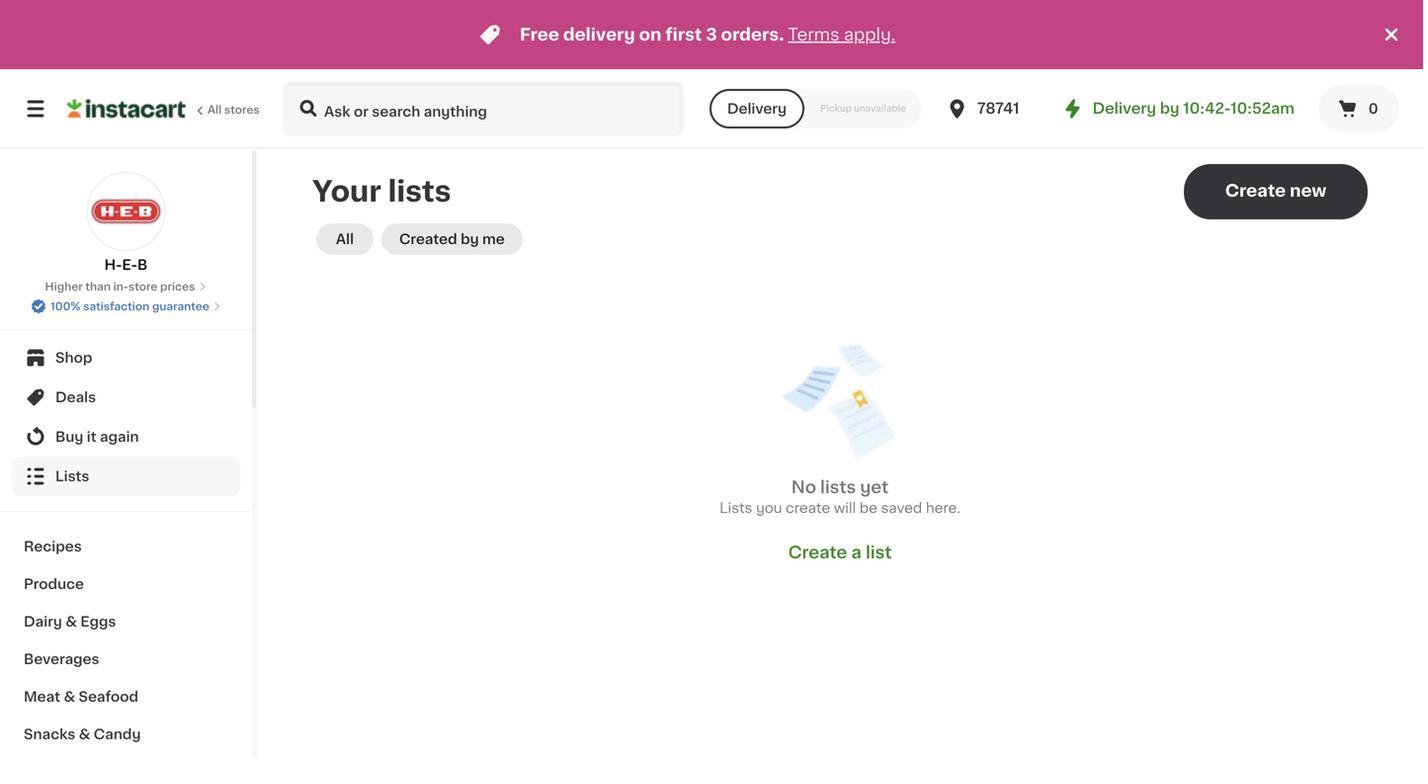 Task type: describe. For each thing, give the bounding box(es) containing it.
78741 button
[[946, 81, 1065, 136]]

Search field
[[285, 83, 682, 134]]

h-e-b
[[104, 258, 148, 272]]

b
[[137, 258, 148, 272]]

beverages
[[24, 653, 99, 666]]

higher than in-store prices
[[45, 281, 195, 292]]

0 button
[[1319, 85, 1400, 132]]

produce link
[[12, 566, 240, 603]]

candy
[[94, 728, 141, 742]]

than
[[85, 281, 111, 292]]

all for all stores
[[208, 104, 222, 115]]

list
[[866, 544, 892, 561]]

lists inside no lists yet lists you create will be saved here.
[[720, 501, 753, 515]]

on
[[639, 26, 662, 43]]

recipes link
[[12, 528, 240, 566]]

create for create new
[[1226, 182, 1287, 199]]

higher than in-store prices link
[[45, 279, 207, 295]]

buy
[[55, 430, 83, 444]]

seafood
[[79, 690, 138, 704]]

create new button
[[1185, 164, 1369, 220]]

delivery by 10:42-10:52am link
[[1062, 97, 1295, 121]]

meat & seafood link
[[12, 678, 240, 716]]

create for create a list
[[789, 544, 848, 561]]

no
[[792, 479, 817, 496]]

instacart logo image
[[67, 97, 186, 121]]

& for dairy
[[66, 615, 77, 629]]

h-
[[104, 258, 122, 272]]

created by me button
[[382, 223, 523, 255]]

meat
[[24, 690, 60, 704]]

higher
[[45, 281, 83, 292]]

all button
[[316, 223, 374, 255]]

snacks
[[24, 728, 75, 742]]

store
[[128, 281, 158, 292]]

eggs
[[80, 615, 116, 629]]

create
[[786, 501, 831, 515]]

limited time offer region
[[0, 0, 1380, 69]]

100% satisfaction guarantee
[[51, 301, 210, 312]]

terms
[[788, 26, 840, 43]]

you
[[756, 501, 783, 515]]

78741
[[978, 101, 1020, 116]]

buy it again link
[[12, 417, 240, 457]]

delivery for delivery
[[728, 102, 787, 116]]

it
[[87, 430, 97, 444]]

your lists
[[312, 177, 451, 206]]

shop link
[[12, 338, 240, 378]]

recipes
[[24, 540, 82, 554]]

first
[[666, 26, 702, 43]]

by for delivery
[[1161, 101, 1180, 116]]

satisfaction
[[83, 301, 150, 312]]

no lists yet lists you create will be saved here.
[[720, 479, 961, 515]]

your
[[312, 177, 382, 206]]



Task type: locate. For each thing, give the bounding box(es) containing it.
created by me
[[399, 232, 505, 246]]

snacks & candy link
[[12, 716, 240, 753]]

0 horizontal spatial by
[[461, 232, 479, 246]]

& right meat
[[64, 690, 75, 704]]

by inside 'button'
[[461, 232, 479, 246]]

created
[[399, 232, 457, 246]]

terms apply. link
[[788, 26, 896, 43]]

delivery
[[1093, 101, 1157, 116], [728, 102, 787, 116]]

None search field
[[283, 81, 684, 136]]

0
[[1369, 102, 1379, 116]]

lists for no
[[821, 479, 856, 496]]

delivery by 10:42-10:52am
[[1093, 101, 1295, 116]]

buy it again
[[55, 430, 139, 444]]

by left 10:42-
[[1161, 101, 1180, 116]]

deals
[[55, 391, 96, 404]]

lists down buy
[[55, 470, 89, 484]]

0 vertical spatial all
[[208, 104, 222, 115]]

create a list
[[789, 544, 892, 561]]

guarantee
[[152, 301, 210, 312]]

1 horizontal spatial lists
[[720, 501, 753, 515]]

lists link
[[12, 457, 240, 496]]

0 horizontal spatial create
[[789, 544, 848, 561]]

0 vertical spatial by
[[1161, 101, 1180, 116]]

shop
[[55, 351, 92, 365]]

0 vertical spatial lists
[[388, 177, 451, 206]]

deals link
[[12, 378, 240, 417]]

dairy & eggs link
[[12, 603, 240, 641]]

1 horizontal spatial all
[[336, 232, 354, 246]]

100% satisfaction guarantee button
[[31, 295, 221, 314]]

delivery inside button
[[728, 102, 787, 116]]

here.
[[926, 501, 961, 515]]

lists
[[388, 177, 451, 206], [821, 479, 856, 496]]

1 horizontal spatial create
[[1226, 182, 1287, 199]]

10:42-
[[1184, 101, 1231, 116]]

me
[[483, 232, 505, 246]]

3
[[706, 26, 717, 43]]

lists up will
[[821, 479, 856, 496]]

by for created
[[461, 232, 479, 246]]

1 horizontal spatial lists
[[821, 479, 856, 496]]

0 horizontal spatial all
[[208, 104, 222, 115]]

1 horizontal spatial delivery
[[1093, 101, 1157, 116]]

meat & seafood
[[24, 690, 138, 704]]

2 vertical spatial &
[[79, 728, 90, 742]]

prices
[[160, 281, 195, 292]]

all stores
[[208, 104, 260, 115]]

all inside button
[[336, 232, 354, 246]]

100%
[[51, 301, 81, 312]]

delivery inside "link"
[[1093, 101, 1157, 116]]

free delivery on first 3 orders. terms apply.
[[520, 26, 896, 43]]

0 horizontal spatial delivery
[[728, 102, 787, 116]]

0 horizontal spatial lists
[[55, 470, 89, 484]]

by inside "link"
[[1161, 101, 1180, 116]]

& for meat
[[64, 690, 75, 704]]

create inside create new button
[[1226, 182, 1287, 199]]

1 horizontal spatial by
[[1161, 101, 1180, 116]]

create new
[[1226, 182, 1327, 199]]

will
[[834, 501, 856, 515]]

stores
[[224, 104, 260, 115]]

orders.
[[721, 26, 785, 43]]

lists for your
[[388, 177, 451, 206]]

lists
[[55, 470, 89, 484], [720, 501, 753, 515]]

&
[[66, 615, 77, 629], [64, 690, 75, 704], [79, 728, 90, 742]]

& left candy
[[79, 728, 90, 742]]

create a list link
[[789, 542, 892, 564]]

1 vertical spatial by
[[461, 232, 479, 246]]

create left a
[[789, 544, 848, 561]]

lists inside no lists yet lists you create will be saved here.
[[821, 479, 856, 496]]

all left stores
[[208, 104, 222, 115]]

saved
[[881, 501, 923, 515]]

delivery button
[[710, 89, 805, 129]]

h-e-b link
[[87, 172, 166, 275]]

& for snacks
[[79, 728, 90, 742]]

all stores link
[[67, 81, 261, 136]]

all
[[208, 104, 222, 115], [336, 232, 354, 246]]

h-e-b logo image
[[87, 172, 166, 251]]

0 vertical spatial create
[[1226, 182, 1287, 199]]

yet
[[861, 479, 889, 496]]

lists left you
[[720, 501, 753, 515]]

service type group
[[710, 89, 922, 129]]

delivery left 10:42-
[[1093, 101, 1157, 116]]

create
[[1226, 182, 1287, 199], [789, 544, 848, 561]]

all down your
[[336, 232, 354, 246]]

e-
[[122, 258, 137, 272]]

new
[[1290, 182, 1327, 199]]

delivery
[[563, 26, 635, 43]]

0 horizontal spatial lists
[[388, 177, 451, 206]]

produce
[[24, 577, 84, 591]]

1 vertical spatial lists
[[821, 479, 856, 496]]

apply.
[[844, 26, 896, 43]]

lists up created
[[388, 177, 451, 206]]

dairy
[[24, 615, 62, 629]]

create left the new
[[1226, 182, 1287, 199]]

10:52am
[[1231, 101, 1295, 116]]

1 vertical spatial all
[[336, 232, 354, 246]]

1 vertical spatial lists
[[720, 501, 753, 515]]

beverages link
[[12, 641, 240, 678]]

a
[[852, 544, 862, 561]]

again
[[100, 430, 139, 444]]

& left eggs
[[66, 615, 77, 629]]

be
[[860, 501, 878, 515]]

by
[[1161, 101, 1180, 116], [461, 232, 479, 246]]

free
[[520, 26, 560, 43]]

in-
[[113, 281, 128, 292]]

delivery down orders.
[[728, 102, 787, 116]]

snacks & candy
[[24, 728, 141, 742]]

1 vertical spatial create
[[789, 544, 848, 561]]

1 vertical spatial &
[[64, 690, 75, 704]]

0 vertical spatial lists
[[55, 470, 89, 484]]

by left me
[[461, 232, 479, 246]]

0 vertical spatial &
[[66, 615, 77, 629]]

all for all
[[336, 232, 354, 246]]

dairy & eggs
[[24, 615, 116, 629]]

delivery for delivery by 10:42-10:52am
[[1093, 101, 1157, 116]]



Task type: vqa. For each thing, say whether or not it's contained in the screenshot.
the ready within STOP & SHOP PANTRY • DAIRY • FRESH PRODUCE PICKUP READY IN 45 MIN
no



